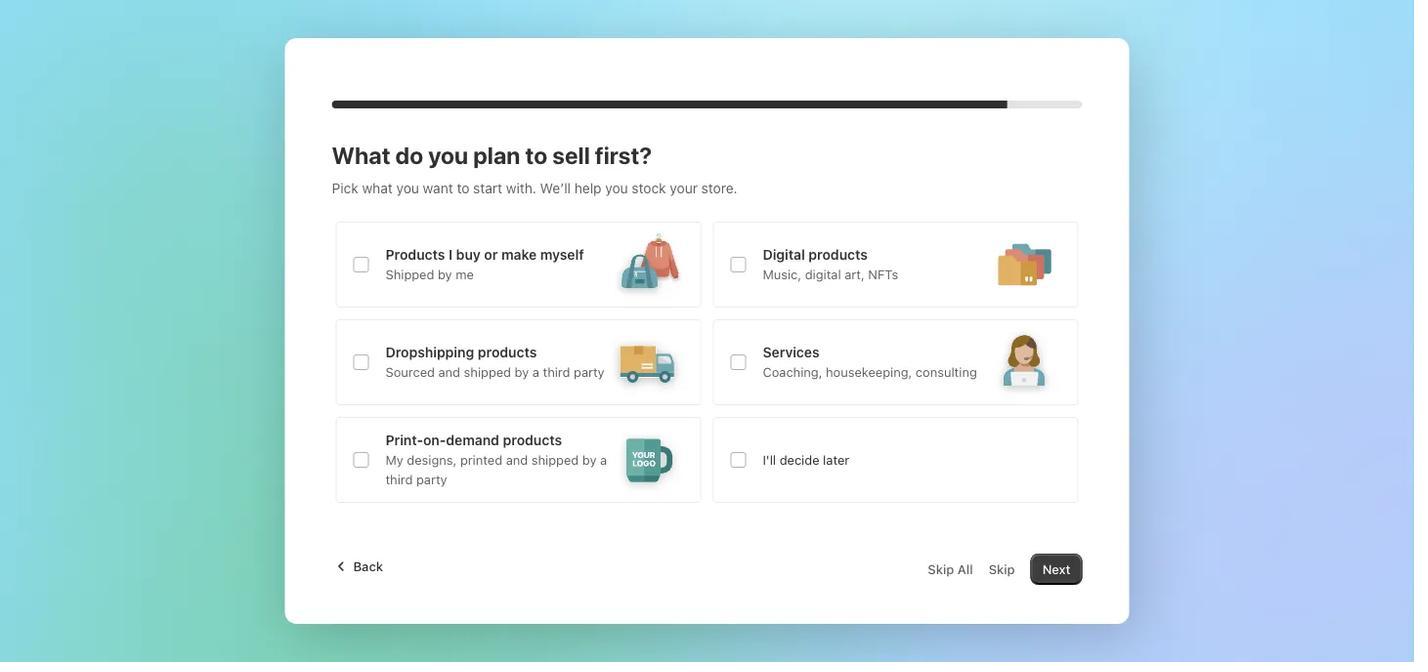 Task type: locate. For each thing, give the bounding box(es) containing it.
to
[[525, 142, 548, 169], [457, 180, 470, 196]]

a inside dropshipping products sourced and shipped by a third party
[[533, 365, 540, 380]]

a
[[533, 365, 540, 380], [600, 453, 607, 468]]

and
[[438, 365, 460, 380], [506, 453, 528, 468]]

1 vertical spatial and
[[506, 453, 528, 468]]

first?
[[595, 142, 652, 169]]

consulting
[[916, 365, 977, 380]]

store.
[[702, 180, 738, 196]]

1 horizontal spatial and
[[506, 453, 528, 468]]

0 horizontal spatial by
[[438, 267, 452, 282]]

pick
[[332, 180, 358, 196]]

a inside print-on-demand products my designs, printed and shipped by a third party
[[600, 453, 607, 468]]

next button
[[1031, 554, 1083, 586]]

1 horizontal spatial shipped
[[532, 453, 579, 468]]

party inside dropshipping products sourced and shipped by a third party
[[574, 365, 605, 380]]

coaching,
[[763, 365, 823, 380]]

1 vertical spatial party
[[416, 473, 447, 487]]

skip inside button
[[989, 563, 1015, 577]]

by
[[438, 267, 452, 282], [515, 365, 529, 380], [582, 453, 597, 468]]

you up "want"
[[428, 142, 468, 169]]

0 horizontal spatial you
[[396, 180, 419, 196]]

and right printed
[[506, 453, 528, 468]]

to for want
[[457, 180, 470, 196]]

1 horizontal spatial party
[[574, 365, 605, 380]]

1 skip from the left
[[928, 563, 954, 577]]

1 vertical spatial to
[[457, 180, 470, 196]]

2 horizontal spatial you
[[605, 180, 628, 196]]

and down dropshipping
[[438, 365, 460, 380]]

services
[[763, 345, 820, 361]]

what
[[362, 180, 393, 196]]

what
[[332, 142, 390, 169]]

sell
[[553, 142, 590, 169]]

with.
[[506, 180, 537, 196]]

skip right all
[[989, 563, 1015, 577]]

art,
[[845, 267, 865, 282]]

products right demand on the left bottom of the page
[[503, 433, 562, 449]]

1 horizontal spatial by
[[515, 365, 529, 380]]

your
[[670, 180, 698, 196]]

services coaching, housekeeping, consulting
[[763, 345, 977, 380]]

0 vertical spatial products
[[809, 247, 868, 263]]

1 vertical spatial a
[[600, 453, 607, 468]]

0 vertical spatial shipped
[[464, 365, 511, 380]]

0 vertical spatial third
[[543, 365, 570, 380]]

2 horizontal spatial by
[[582, 453, 597, 468]]

my
[[386, 453, 403, 468]]

skip
[[928, 563, 954, 577], [989, 563, 1015, 577]]

to for plan
[[525, 142, 548, 169]]

party
[[574, 365, 605, 380], [416, 473, 447, 487]]

you for plan
[[428, 142, 468, 169]]

1 horizontal spatial skip
[[989, 563, 1015, 577]]

you left "want"
[[396, 180, 419, 196]]

skip left all
[[928, 563, 954, 577]]

0 horizontal spatial third
[[386, 473, 413, 487]]

products for digital products
[[809, 247, 868, 263]]

you
[[428, 142, 468, 169], [396, 180, 419, 196], [605, 180, 628, 196]]

2 vertical spatial products
[[503, 433, 562, 449]]

0 vertical spatial a
[[533, 365, 540, 380]]

skip for skip all
[[928, 563, 954, 577]]

by inside products i buy or make myself shipped by me
[[438, 267, 452, 282]]

dropshipping products sourced and shipped by a third party
[[386, 345, 605, 380]]

1 horizontal spatial you
[[428, 142, 468, 169]]

printed
[[460, 453, 503, 468]]

0 vertical spatial to
[[525, 142, 548, 169]]

0 horizontal spatial to
[[457, 180, 470, 196]]

shipped
[[386, 267, 434, 282]]

1 horizontal spatial third
[[543, 365, 570, 380]]

2 vertical spatial by
[[582, 453, 597, 468]]

0 horizontal spatial skip
[[928, 563, 954, 577]]

0 vertical spatial and
[[438, 365, 460, 380]]

shipped down dropshipping
[[464, 365, 511, 380]]

2 skip from the left
[[989, 563, 1015, 577]]

designs,
[[407, 453, 457, 468]]

help
[[575, 180, 602, 196]]

1 vertical spatial by
[[515, 365, 529, 380]]

1 vertical spatial products
[[478, 345, 537, 361]]

myself
[[540, 247, 584, 263]]

1 horizontal spatial to
[[525, 142, 548, 169]]

skip inside the skip all button
[[928, 563, 954, 577]]

0 horizontal spatial a
[[533, 365, 540, 380]]

1 horizontal spatial a
[[600, 453, 607, 468]]

1 vertical spatial shipped
[[532, 453, 579, 468]]

shipped
[[464, 365, 511, 380], [532, 453, 579, 468]]

shipped right printed
[[532, 453, 579, 468]]

0 horizontal spatial shipped
[[464, 365, 511, 380]]

products inside dropshipping products sourced and shipped by a third party
[[478, 345, 537, 361]]

1 vertical spatial third
[[386, 473, 413, 487]]

what do you plan to sell first?
[[332, 142, 652, 169]]

to up pick what you want to start with. we'll help you stock your store.
[[525, 142, 548, 169]]

third
[[543, 365, 570, 380], [386, 473, 413, 487]]

0 vertical spatial by
[[438, 267, 452, 282]]

0 horizontal spatial and
[[438, 365, 460, 380]]

skip button
[[977, 554, 1027, 586]]

digital
[[805, 267, 841, 282]]

0 horizontal spatial party
[[416, 473, 447, 487]]

start
[[473, 180, 502, 196]]

shipped inside dropshipping products sourced and shipped by a third party
[[464, 365, 511, 380]]

0 vertical spatial party
[[574, 365, 605, 380]]

products
[[386, 247, 445, 263]]

to left start
[[457, 180, 470, 196]]

want
[[423, 180, 453, 196]]

third inside print-on-demand products my designs, printed and shipped by a third party
[[386, 473, 413, 487]]

products right dropshipping
[[478, 345, 537, 361]]

products up 'digital'
[[809, 247, 868, 263]]

you right help
[[605, 180, 628, 196]]

skip all button
[[916, 554, 985, 586]]

products
[[809, 247, 868, 263], [478, 345, 537, 361], [503, 433, 562, 449]]

products inside digital products music, digital art, nfts
[[809, 247, 868, 263]]



Task type: describe. For each thing, give the bounding box(es) containing it.
decide
[[780, 453, 820, 468]]

and inside dropshipping products sourced and shipped by a third party
[[438, 365, 460, 380]]

back
[[353, 560, 383, 574]]

back button
[[320, 551, 395, 583]]

or
[[484, 247, 498, 263]]

party inside print-on-demand products my designs, printed and shipped by a third party
[[416, 473, 447, 487]]

next
[[1043, 563, 1071, 577]]

housekeeping,
[[826, 365, 912, 380]]

print-
[[386, 433, 423, 449]]

print-on-demand products my designs, printed and shipped by a third party
[[386, 433, 607, 487]]

products i buy or make myself shipped by me
[[386, 247, 584, 282]]

skip for skip
[[989, 563, 1015, 577]]

on-
[[423, 433, 446, 449]]

i'll
[[763, 453, 776, 468]]

by inside dropshipping products sourced and shipped by a third party
[[515, 365, 529, 380]]

buy
[[456, 247, 481, 263]]

music,
[[763, 267, 802, 282]]

pick what you want to start with. we'll help you stock your store.
[[332, 180, 738, 196]]

products for dropshipping products
[[478, 345, 537, 361]]

products inside print-on-demand products my designs, printed and shipped by a third party
[[503, 433, 562, 449]]

plan
[[473, 142, 520, 169]]

later
[[823, 453, 850, 468]]

demand
[[446, 433, 499, 449]]

digital products music, digital art, nfts
[[763, 247, 899, 282]]

we'll
[[540, 180, 571, 196]]

make
[[501, 247, 537, 263]]

dropshipping
[[386, 345, 474, 361]]

sourced
[[386, 365, 435, 380]]

you for want
[[396, 180, 419, 196]]

third inside dropshipping products sourced and shipped by a third party
[[543, 365, 570, 380]]

skip all
[[928, 563, 973, 577]]

i
[[449, 247, 453, 263]]

i'll decide later
[[763, 453, 850, 468]]

nfts
[[868, 267, 899, 282]]

shipped inside print-on-demand products my designs, printed and shipped by a third party
[[532, 453, 579, 468]]

all
[[958, 563, 973, 577]]

and inside print-on-demand products my designs, printed and shipped by a third party
[[506, 453, 528, 468]]

digital
[[763, 247, 805, 263]]

do
[[395, 142, 423, 169]]

me
[[456, 267, 474, 282]]

stock
[[632, 180, 666, 196]]

by inside print-on-demand products my designs, printed and shipped by a third party
[[582, 453, 597, 468]]



Task type: vqa. For each thing, say whether or not it's contained in the screenshot.
An online store "An"
no



